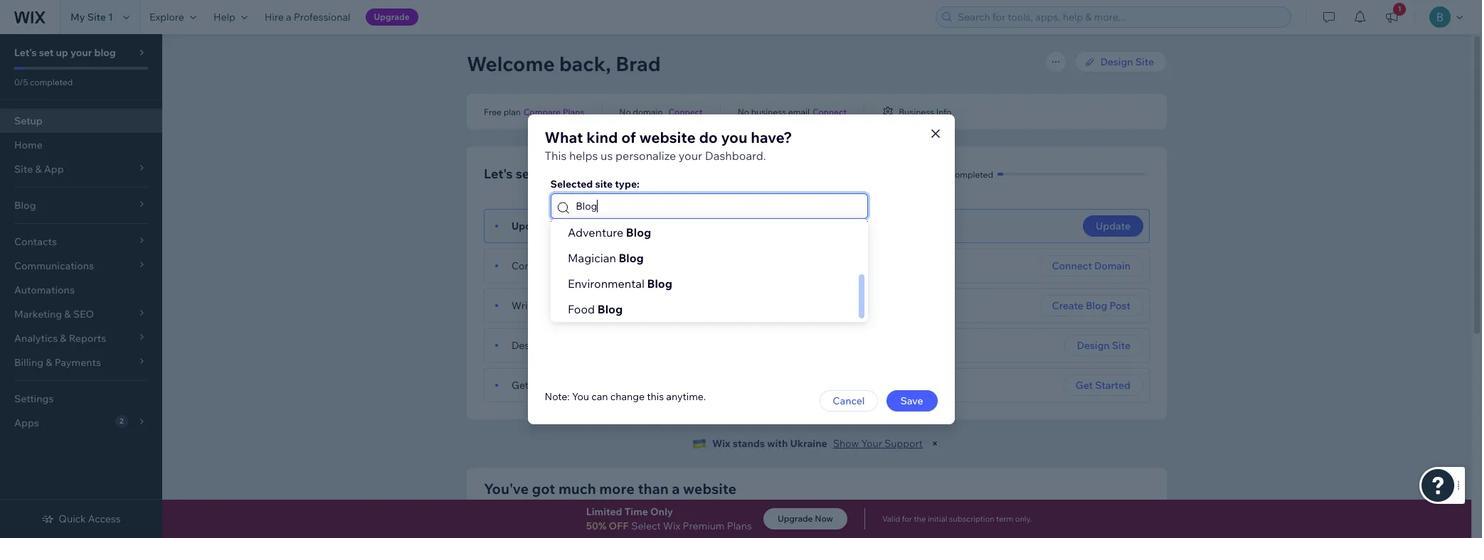 Task type: describe. For each thing, give the bounding box(es) containing it.
selected site type:
[[551, 178, 640, 190]]

hire
[[265, 11, 284, 23]]

back,
[[560, 51, 611, 76]]

write your first blog post
[[512, 300, 627, 313]]

1 vertical spatial 0/5
[[935, 169, 949, 180]]

create
[[1053, 300, 1084, 313]]

your down helps
[[556, 166, 584, 182]]

quick access
[[59, 513, 121, 526]]

compare plans link
[[524, 105, 585, 118]]

blog inside sidebar element
[[94, 46, 116, 59]]

started
[[1096, 379, 1131, 392]]

wix stands with ukraine show your support
[[713, 438, 923, 451]]

you've
[[484, 481, 529, 498]]

note: you can change this anytime.
[[545, 390, 706, 403]]

site
[[595, 178, 613, 190]]

adventure
[[568, 225, 623, 240]]

do
[[699, 128, 718, 146]]

much
[[559, 481, 596, 498]]

your inside sidebar element
[[70, 46, 92, 59]]

design site inside design site button
[[1077, 340, 1131, 352]]

up inside sidebar element
[[56, 46, 68, 59]]

got
[[532, 481, 556, 498]]

50%
[[586, 520, 607, 533]]

explore
[[149, 11, 184, 23]]

set inside sidebar element
[[39, 46, 54, 59]]

found
[[531, 379, 559, 392]]

no domain connect
[[620, 106, 703, 117]]

have?
[[751, 128, 793, 146]]

get found on google
[[512, 379, 609, 392]]

1 inside button
[[1398, 4, 1402, 14]]

Enter your business or website type field
[[572, 194, 863, 218]]

app
[[741, 525, 761, 538]]

0 vertical spatial site
[[87, 11, 106, 23]]

plan
[[504, 106, 521, 117]]

connect domain
[[1053, 260, 1131, 273]]

dashboard.
[[705, 148, 766, 163]]

automations
[[14, 284, 75, 297]]

professional
[[294, 11, 351, 23]]

us
[[601, 148, 613, 163]]

0 vertical spatial wix
[[713, 438, 731, 451]]

valid for the initial subscription term only.
[[883, 515, 1032, 525]]

update for update
[[1096, 220, 1131, 233]]

Search for tools, apps, help & more... field
[[954, 7, 1287, 27]]

google
[[575, 379, 609, 392]]

connect link for no business email connect
[[813, 105, 847, 118]]

adventure blog
[[568, 225, 651, 240]]

cancel button
[[820, 390, 878, 412]]

food blog
[[568, 302, 623, 316]]

no for no domain connect
[[620, 106, 631, 117]]

ukraine
[[791, 438, 828, 451]]

cancel
[[833, 395, 865, 408]]

design down write
[[512, 340, 544, 352]]

0 horizontal spatial 1
[[108, 11, 113, 23]]

can
[[592, 390, 608, 403]]

get for get found on google
[[512, 379, 529, 392]]

anytime.
[[667, 390, 706, 403]]

home link
[[0, 133, 162, 157]]

kind
[[587, 128, 618, 146]]

wix inside limited time only 50% off select wix premium plans
[[664, 520, 681, 533]]

custom
[[561, 260, 596, 273]]

automations link
[[0, 278, 162, 303]]

with
[[768, 438, 788, 451]]

first
[[562, 300, 581, 313]]

write
[[512, 300, 537, 313]]

connect up write
[[512, 260, 552, 273]]

blog for food
[[597, 302, 623, 316]]

business info button
[[882, 105, 952, 118]]

save
[[901, 395, 924, 408]]

your up get found on google
[[547, 340, 567, 352]]

ads
[[1075, 525, 1094, 538]]

hire a professional link
[[256, 0, 359, 34]]

connect link for no domain connect
[[669, 105, 703, 118]]

magician blog
[[568, 251, 644, 265]]

setup
[[14, 115, 43, 127]]

than
[[638, 481, 669, 498]]

0 vertical spatial domain
[[633, 106, 663, 117]]

a for professional
[[286, 11, 292, 23]]

upgrade button
[[366, 9, 418, 26]]

create blog post button
[[1040, 295, 1144, 317]]

list box containing adventure
[[551, 194, 868, 322]]

select
[[632, 520, 661, 533]]

only
[[651, 506, 673, 519]]

environmental
[[568, 277, 645, 291]]

quick access button
[[42, 513, 121, 526]]

selected
[[551, 178, 593, 190]]

site inside design site button
[[1112, 340, 1131, 352]]

the
[[914, 515, 926, 525]]

business info
[[899, 106, 952, 117]]

subscription
[[950, 515, 995, 525]]

blog for environmental
[[647, 277, 672, 291]]

blog down us
[[587, 166, 615, 182]]

connect a custom domain
[[512, 260, 633, 273]]

upgrade now button
[[764, 509, 848, 530]]

off
[[609, 520, 629, 533]]

note:
[[545, 390, 570, 403]]

1 vertical spatial up
[[538, 166, 553, 182]]

1 horizontal spatial let's set up your blog
[[484, 166, 615, 182]]

0 horizontal spatial plans
[[563, 106, 585, 117]]

facebook
[[966, 525, 1013, 538]]

welcome
[[467, 51, 555, 76]]

limited time only 50% off select wix premium plans
[[586, 506, 752, 533]]

design down "search for tools, apps, help & more..." field
[[1101, 56, 1134, 68]]

you've got much more than a website
[[484, 481, 737, 498]]

help
[[213, 11, 235, 23]]

type:
[[615, 178, 640, 190]]

hire a professional
[[265, 11, 351, 23]]

facebook & instagram ads button
[[934, 511, 1150, 539]]

quick
[[59, 513, 86, 526]]

app market
[[741, 525, 797, 538]]



Task type: locate. For each thing, give the bounding box(es) containing it.
no up of
[[620, 106, 631, 117]]

time
[[625, 506, 648, 519]]

up
[[56, 46, 68, 59], [538, 166, 553, 182]]

connect
[[669, 106, 703, 117], [813, 106, 847, 117], [512, 260, 552, 273], [1053, 260, 1093, 273]]

design down create blog post
[[1077, 340, 1110, 352]]

magician
[[568, 251, 616, 265]]

upgrade for upgrade now
[[778, 514, 813, 525]]

0 vertical spatial 0/5
[[14, 77, 28, 88]]

get inside button
[[1076, 379, 1093, 392]]

1 horizontal spatial let's
[[484, 166, 513, 182]]

0 horizontal spatial let's
[[14, 46, 37, 59]]

1 vertical spatial let's set up your blog
[[484, 166, 615, 182]]

list box
[[551, 194, 868, 322]]

design site down "search for tools, apps, help & more..." field
[[1101, 56, 1155, 68]]

support
[[885, 438, 923, 451]]

what
[[545, 128, 583, 146]]

connect up do
[[669, 106, 703, 117]]

brad
[[616, 51, 661, 76]]

1 horizontal spatial 1
[[1398, 4, 1402, 14]]

only.
[[1016, 515, 1032, 525]]

1 button
[[1377, 0, 1408, 34]]

1 vertical spatial a
[[554, 260, 559, 273]]

blog up environmental blog
[[619, 251, 644, 265]]

a right hire
[[286, 11, 292, 23]]

your down do
[[679, 148, 703, 163]]

of
[[622, 128, 636, 146]]

design site inside design site link
[[1101, 56, 1155, 68]]

info
[[937, 106, 952, 117]]

update up the connect a custom domain
[[512, 220, 547, 233]]

upgrade inside upgrade button
[[374, 11, 410, 22]]

initial
[[928, 515, 948, 525]]

no left business
[[738, 106, 750, 117]]

create blog post
[[1053, 300, 1131, 313]]

blog for adventure
[[626, 225, 651, 240]]

0 vertical spatial let's
[[14, 46, 37, 59]]

site right my at the left top of the page
[[87, 11, 106, 23]]

1 horizontal spatial no
[[738, 106, 750, 117]]

2 get from the left
[[1076, 379, 1093, 392]]

helps
[[569, 148, 598, 163]]

connect up create
[[1053, 260, 1093, 273]]

2 vertical spatial a
[[672, 481, 680, 498]]

1 vertical spatial website
[[570, 340, 606, 352]]

1 horizontal spatial upgrade
[[778, 514, 813, 525]]

&
[[1015, 525, 1022, 538]]

1 horizontal spatial 0/5
[[935, 169, 949, 180]]

2 update from the left
[[1096, 220, 1131, 233]]

1 vertical spatial wix
[[664, 520, 681, 533]]

blog for create
[[1086, 300, 1108, 313]]

1 horizontal spatial site
[[1112, 340, 1131, 352]]

this
[[647, 390, 664, 403]]

you
[[572, 390, 589, 403]]

up up setup link
[[56, 46, 68, 59]]

domain
[[633, 106, 663, 117], [598, 260, 633, 273]]

instagram
[[1024, 525, 1073, 538]]

wix
[[713, 438, 731, 451], [664, 520, 681, 533]]

0 vertical spatial plans
[[563, 106, 585, 117]]

let's set up your blog
[[14, 46, 116, 59], [484, 166, 615, 182]]

business
[[752, 106, 787, 117]]

plans inside limited time only 50% off select wix premium plans
[[727, 520, 752, 533]]

a inside hire a professional link
[[286, 11, 292, 23]]

free
[[484, 106, 502, 117]]

stands
[[733, 438, 765, 451]]

0 horizontal spatial upgrade
[[374, 11, 410, 22]]

0/5 completed down "info"
[[935, 169, 994, 180]]

my site 1
[[70, 11, 113, 23]]

connect right email
[[813, 106, 847, 117]]

domain up of
[[633, 106, 663, 117]]

2 vertical spatial website
[[683, 481, 737, 498]]

welcome back, brad
[[467, 51, 661, 76]]

blog right type at the left top of the page
[[626, 225, 651, 240]]

this
[[545, 148, 567, 163]]

wix left stands
[[713, 438, 731, 451]]

1 connect link from the left
[[669, 105, 703, 118]]

1 horizontal spatial up
[[538, 166, 553, 182]]

app market button
[[709, 511, 925, 539]]

let's up setup
[[14, 46, 37, 59]]

1 update from the left
[[512, 220, 547, 233]]

completed inside sidebar element
[[30, 77, 73, 88]]

plans up the "what"
[[563, 106, 585, 117]]

0 vertical spatial a
[[286, 11, 292, 23]]

0 horizontal spatial connect link
[[669, 105, 703, 118]]

blog down environmental
[[597, 302, 623, 316]]

1 horizontal spatial connect link
[[813, 105, 847, 118]]

set
[[39, 46, 54, 59], [516, 166, 535, 182]]

2 horizontal spatial site
[[1136, 56, 1155, 68]]

2 connect link from the left
[[813, 105, 847, 118]]

blog inside button
[[1086, 300, 1108, 313]]

get left the found
[[512, 379, 529, 392]]

0/5 completed inside sidebar element
[[14, 77, 73, 88]]

upgrade inside upgrade now button
[[778, 514, 813, 525]]

design site up get started button
[[1077, 340, 1131, 352]]

1 vertical spatial upgrade
[[778, 514, 813, 525]]

website down food
[[570, 340, 606, 352]]

let's set up your blog down my at the left top of the page
[[14, 46, 116, 59]]

1 vertical spatial site
[[1136, 56, 1155, 68]]

0 horizontal spatial site
[[87, 11, 106, 23]]

0 vertical spatial website
[[640, 128, 696, 146]]

0/5 down "info"
[[935, 169, 949, 180]]

premium
[[683, 520, 725, 533]]

0/5 up setup
[[14, 77, 28, 88]]

1 horizontal spatial completed
[[951, 169, 994, 180]]

get started
[[1076, 379, 1131, 392]]

now
[[815, 514, 834, 525]]

limited
[[586, 506, 623, 519]]

design
[[1101, 56, 1134, 68], [512, 340, 544, 352], [1077, 340, 1110, 352]]

your inside what kind of website do you have? this helps us personalize your dashboard.
[[679, 148, 703, 163]]

update for update your blog type
[[512, 220, 547, 233]]

2 vertical spatial site
[[1112, 340, 1131, 352]]

0/5 inside sidebar element
[[14, 77, 28, 88]]

0 vertical spatial completed
[[30, 77, 73, 88]]

let's set up your blog inside sidebar element
[[14, 46, 116, 59]]

site down 'post'
[[1112, 340, 1131, 352]]

0 vertical spatial up
[[56, 46, 68, 59]]

domain
[[1095, 260, 1131, 273]]

design your website
[[512, 340, 606, 352]]

no for no business email connect
[[738, 106, 750, 117]]

1 vertical spatial design site
[[1077, 340, 1131, 352]]

connect link right email
[[813, 105, 847, 118]]

update button
[[1084, 216, 1144, 237]]

food
[[568, 302, 595, 316]]

0 horizontal spatial let's set up your blog
[[14, 46, 116, 59]]

0 vertical spatial 0/5 completed
[[14, 77, 73, 88]]

0 vertical spatial design site
[[1101, 56, 1155, 68]]

access
[[88, 513, 121, 526]]

change
[[611, 390, 645, 403]]

blog left type at the left top of the page
[[573, 220, 595, 233]]

1 vertical spatial 0/5 completed
[[935, 169, 994, 180]]

blog
[[626, 225, 651, 240], [619, 251, 644, 265], [647, 277, 672, 291], [1086, 300, 1108, 313], [597, 302, 623, 316]]

valid
[[883, 515, 901, 525]]

facebook & instagram ads
[[966, 525, 1094, 538]]

free plan compare plans
[[484, 106, 585, 117]]

completed up setup
[[30, 77, 73, 88]]

1 horizontal spatial wix
[[713, 438, 731, 451]]

0 vertical spatial let's set up your blog
[[14, 46, 116, 59]]

connect domain button
[[1040, 256, 1144, 277]]

0 horizontal spatial 0/5 completed
[[14, 77, 73, 88]]

update your blog type
[[512, 220, 619, 233]]

environmental blog
[[568, 277, 672, 291]]

plans right premium
[[727, 520, 752, 533]]

type
[[597, 220, 619, 233]]

1 horizontal spatial get
[[1076, 379, 1093, 392]]

your
[[862, 438, 883, 451]]

1 no from the left
[[620, 106, 631, 117]]

0 horizontal spatial completed
[[30, 77, 73, 88]]

0 horizontal spatial set
[[39, 46, 54, 59]]

1 horizontal spatial plans
[[727, 520, 752, 533]]

site inside design site link
[[1136, 56, 1155, 68]]

set up setup
[[39, 46, 54, 59]]

1 vertical spatial domain
[[598, 260, 633, 273]]

wix down 'only'
[[664, 520, 681, 533]]

design site
[[1101, 56, 1155, 68], [1077, 340, 1131, 352]]

for
[[902, 515, 913, 525]]

a left custom
[[554, 260, 559, 273]]

a right than
[[672, 481, 680, 498]]

update up domain
[[1096, 220, 1131, 233]]

1 get from the left
[[512, 379, 529, 392]]

design inside button
[[1077, 340, 1110, 352]]

1 horizontal spatial set
[[516, 166, 535, 182]]

0 vertical spatial upgrade
[[374, 11, 410, 22]]

1 horizontal spatial a
[[554, 260, 559, 273]]

1 horizontal spatial update
[[1096, 220, 1131, 233]]

0 vertical spatial set
[[39, 46, 54, 59]]

get started button
[[1063, 375, 1144, 397]]

help button
[[205, 0, 256, 34]]

design site link
[[1075, 51, 1167, 73]]

settings link
[[0, 387, 162, 411]]

website up premium
[[683, 481, 737, 498]]

email
[[789, 106, 810, 117]]

blog for magician
[[619, 251, 644, 265]]

update inside update button
[[1096, 220, 1131, 233]]

set left selected
[[516, 166, 535, 182]]

upgrade for upgrade
[[374, 11, 410, 22]]

get for get started
[[1076, 379, 1093, 392]]

connect link up do
[[669, 105, 703, 118]]

1 vertical spatial set
[[516, 166, 535, 182]]

blog down the my site 1
[[94, 46, 116, 59]]

blog left 'post'
[[1086, 300, 1108, 313]]

2 horizontal spatial a
[[672, 481, 680, 498]]

0 horizontal spatial 0/5
[[14, 77, 28, 88]]

your left first
[[539, 300, 560, 313]]

let's inside sidebar element
[[14, 46, 37, 59]]

site down "search for tools, apps, help & more..." field
[[1136, 56, 1155, 68]]

0 horizontal spatial a
[[286, 11, 292, 23]]

1 vertical spatial completed
[[951, 169, 994, 180]]

sidebar element
[[0, 34, 162, 539]]

blog right first
[[583, 300, 604, 313]]

0 horizontal spatial no
[[620, 106, 631, 117]]

0/5 completed
[[14, 77, 73, 88], [935, 169, 994, 180]]

upgrade up "market"
[[778, 514, 813, 525]]

on
[[561, 379, 573, 392]]

0 horizontal spatial wix
[[664, 520, 681, 533]]

show
[[833, 438, 859, 451]]

post
[[606, 300, 627, 313]]

1 vertical spatial plans
[[727, 520, 752, 533]]

your down my at the left top of the page
[[70, 46, 92, 59]]

0 horizontal spatial update
[[512, 220, 547, 233]]

1 vertical spatial let's
[[484, 166, 513, 182]]

your up the connect a custom domain
[[549, 220, 571, 233]]

completed down "info"
[[951, 169, 994, 180]]

1
[[1398, 4, 1402, 14], [108, 11, 113, 23]]

0/5 completed up setup
[[14, 77, 73, 88]]

post
[[1110, 300, 1131, 313]]

a for custom
[[554, 260, 559, 273]]

1 horizontal spatial 0/5 completed
[[935, 169, 994, 180]]

connect inside button
[[1053, 260, 1093, 273]]

settings
[[14, 393, 54, 406]]

blog right environmental
[[647, 277, 672, 291]]

0 horizontal spatial get
[[512, 379, 529, 392]]

design site button
[[1065, 335, 1144, 357]]

0 horizontal spatial up
[[56, 46, 68, 59]]

upgrade right professional
[[374, 11, 410, 22]]

let's set up your blog down 'this'
[[484, 166, 615, 182]]

2 no from the left
[[738, 106, 750, 117]]

get
[[512, 379, 529, 392], [1076, 379, 1093, 392]]

up down 'this'
[[538, 166, 553, 182]]

get left started
[[1076, 379, 1093, 392]]

website down no domain connect
[[640, 128, 696, 146]]

domain up environmental blog
[[598, 260, 633, 273]]

let's down free
[[484, 166, 513, 182]]

website inside what kind of website do you have? this helps us personalize your dashboard.
[[640, 128, 696, 146]]

term
[[997, 515, 1014, 525]]



Task type: vqa. For each thing, say whether or not it's contained in the screenshot.
Upgrade for Upgrade
yes



